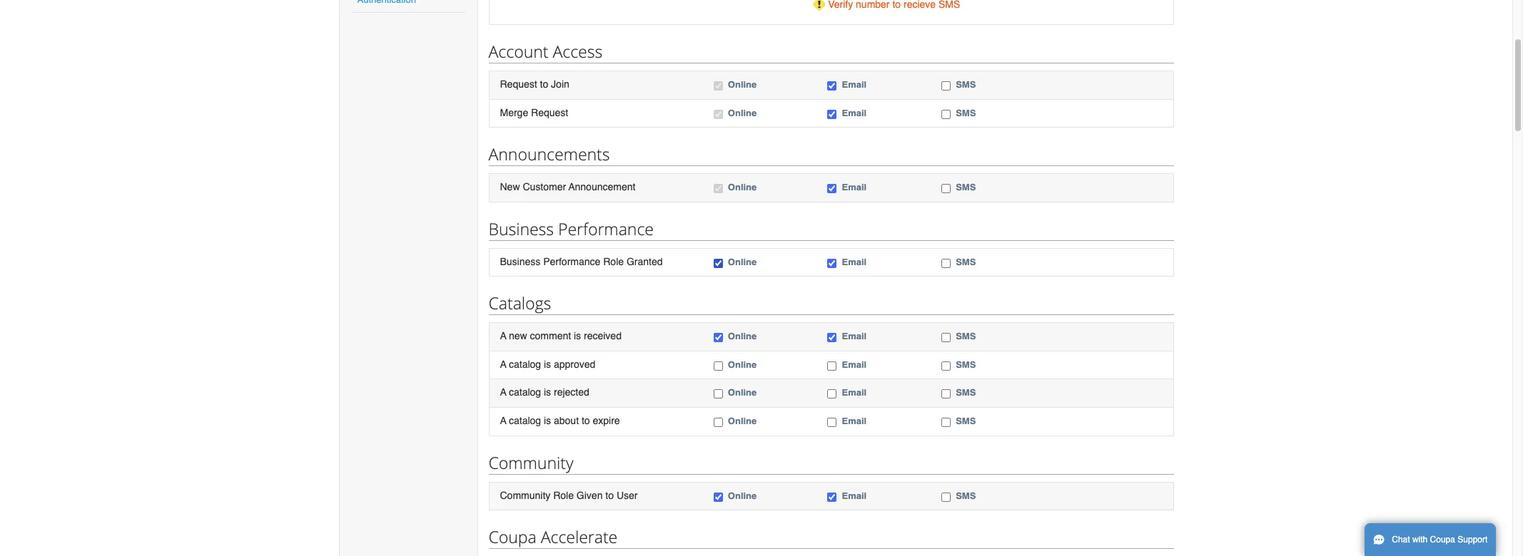 Task type: vqa. For each thing, say whether or not it's contained in the screenshot.
the Information about IT _E-Waste Mgmt dialog
no



Task type: describe. For each thing, give the bounding box(es) containing it.
chat with coupa support button
[[1365, 524, 1496, 557]]

about
[[554, 415, 579, 427]]

with
[[1413, 535, 1428, 545]]

online for a catalog is rejected
[[728, 388, 757, 399]]

access
[[553, 40, 603, 63]]

comment
[[530, 331, 571, 342]]

is for about
[[544, 415, 551, 427]]

sms for approved
[[956, 360, 976, 370]]

0 horizontal spatial role
[[553, 490, 574, 501]]

online for a new comment is received
[[728, 331, 757, 342]]

online for new customer announcement
[[728, 182, 757, 193]]

business performance role granted
[[500, 256, 663, 267]]

community role given to user
[[500, 490, 638, 501]]

account
[[489, 40, 549, 63]]

announcements
[[489, 143, 610, 166]]

a for a new comment is received
[[500, 331, 506, 342]]

request to join
[[500, 79, 569, 90]]

received
[[584, 331, 622, 342]]

1 email from the top
[[842, 79, 867, 90]]

online for a catalog is approved
[[728, 360, 757, 370]]

online for community role given to user
[[728, 491, 757, 501]]

1 sms from the top
[[956, 79, 976, 90]]

sms for granted
[[956, 257, 976, 267]]

a for a catalog is approved
[[500, 359, 506, 370]]

customer
[[523, 181, 566, 193]]

business performance
[[489, 217, 654, 240]]

new customer announcement
[[500, 181, 636, 193]]

announcement
[[569, 181, 636, 193]]

merge request
[[500, 107, 568, 118]]

email for to
[[842, 491, 867, 501]]

a new comment is received
[[500, 331, 622, 342]]

coupa inside chat with coupa support button
[[1430, 535, 1455, 545]]

performance for business performance role granted
[[543, 256, 601, 267]]

1 horizontal spatial role
[[603, 256, 624, 267]]

catalog for a catalog is about to expire
[[509, 415, 541, 427]]

community for community
[[489, 451, 574, 474]]

chat with coupa support
[[1392, 535, 1488, 545]]

approved
[[554, 359, 596, 370]]

user
[[617, 490, 638, 501]]

online for a catalog is about to expire
[[728, 416, 757, 427]]

online for request to join
[[728, 79, 757, 90]]

rejected
[[554, 387, 589, 399]]

catalogs
[[489, 292, 551, 315]]

online for business performance role granted
[[728, 257, 757, 267]]



Task type: locate. For each thing, give the bounding box(es) containing it.
email for rejected
[[842, 388, 867, 399]]

0 vertical spatial community
[[489, 451, 574, 474]]

4 online from the top
[[728, 257, 757, 267]]

email
[[842, 79, 867, 90], [842, 107, 867, 118], [842, 182, 867, 193], [842, 257, 867, 267], [842, 331, 867, 342], [842, 360, 867, 370], [842, 388, 867, 399], [842, 416, 867, 427], [842, 491, 867, 501]]

role
[[603, 256, 624, 267], [553, 490, 574, 501]]

0 vertical spatial catalog
[[509, 359, 541, 370]]

None checkbox
[[714, 81, 723, 91], [828, 81, 837, 91], [942, 81, 951, 91], [942, 110, 951, 119], [714, 184, 723, 194], [942, 184, 951, 194], [714, 259, 723, 268], [714, 334, 723, 343], [942, 334, 951, 343], [828, 362, 837, 371], [942, 362, 951, 371], [828, 390, 837, 399], [828, 418, 837, 428], [942, 418, 951, 428], [714, 493, 723, 502], [942, 493, 951, 502], [714, 81, 723, 91], [828, 81, 837, 91], [942, 81, 951, 91], [942, 110, 951, 119], [714, 184, 723, 194], [942, 184, 951, 194], [714, 259, 723, 268], [714, 334, 723, 343], [942, 334, 951, 343], [828, 362, 837, 371], [942, 362, 951, 371], [828, 390, 837, 399], [828, 418, 837, 428], [942, 418, 951, 428], [714, 493, 723, 502], [942, 493, 951, 502]]

1 vertical spatial performance
[[543, 256, 601, 267]]

0 vertical spatial request
[[500, 79, 537, 90]]

community
[[489, 451, 574, 474], [500, 490, 551, 501]]

role left granted
[[603, 256, 624, 267]]

a catalog is approved
[[500, 359, 596, 370]]

4 sms from the top
[[956, 257, 976, 267]]

2 vertical spatial to
[[606, 490, 614, 501]]

8 sms from the top
[[956, 416, 976, 427]]

9 email from the top
[[842, 491, 867, 501]]

catalog down the a catalog is rejected
[[509, 415, 541, 427]]

7 sms from the top
[[956, 388, 976, 399]]

email for granted
[[842, 257, 867, 267]]

email for is
[[842, 331, 867, 342]]

a catalog is about to expire
[[500, 415, 620, 427]]

a up the a catalog is rejected
[[500, 359, 506, 370]]

sms for to
[[956, 491, 976, 501]]

coupa right with
[[1430, 535, 1455, 545]]

4 a from the top
[[500, 415, 506, 427]]

is for approved
[[544, 359, 551, 370]]

catalog
[[509, 359, 541, 370], [509, 387, 541, 399], [509, 415, 541, 427]]

1 vertical spatial request
[[531, 107, 568, 118]]

sms for about
[[956, 416, 976, 427]]

business
[[489, 217, 554, 240], [500, 256, 541, 267]]

4 email from the top
[[842, 257, 867, 267]]

1 horizontal spatial coupa
[[1430, 535, 1455, 545]]

a for a catalog is about to expire
[[500, 415, 506, 427]]

business down new
[[489, 217, 554, 240]]

a left new
[[500, 331, 506, 342]]

business for business performance role granted
[[500, 256, 541, 267]]

3 email from the top
[[842, 182, 867, 193]]

sms for rejected
[[956, 388, 976, 399]]

a for a catalog is rejected
[[500, 387, 506, 399]]

role left given
[[553, 490, 574, 501]]

6 email from the top
[[842, 360, 867, 370]]

2 a from the top
[[500, 359, 506, 370]]

community for community role given to user
[[500, 490, 551, 501]]

7 email from the top
[[842, 388, 867, 399]]

join
[[551, 79, 569, 90]]

8 email from the top
[[842, 416, 867, 427]]

0 horizontal spatial coupa
[[489, 526, 537, 549]]

5 online from the top
[[728, 331, 757, 342]]

9 sms from the top
[[956, 491, 976, 501]]

expire
[[593, 415, 620, 427]]

online for merge request
[[728, 107, 757, 118]]

2 catalog from the top
[[509, 387, 541, 399]]

0 vertical spatial to
[[540, 79, 548, 90]]

new
[[500, 181, 520, 193]]

1 catalog from the top
[[509, 359, 541, 370]]

email for about
[[842, 416, 867, 427]]

chat
[[1392, 535, 1410, 545]]

2 vertical spatial catalog
[[509, 415, 541, 427]]

is left approved
[[544, 359, 551, 370]]

a down the a catalog is rejected
[[500, 415, 506, 427]]

request down join in the left of the page
[[531, 107, 568, 118]]

3 a from the top
[[500, 387, 506, 399]]

1 vertical spatial catalog
[[509, 387, 541, 399]]

2 horizontal spatial to
[[606, 490, 614, 501]]

is left rejected
[[544, 387, 551, 399]]

business up catalogs
[[500, 256, 541, 267]]

catalog for a catalog is approved
[[509, 359, 541, 370]]

performance up business performance role granted
[[558, 217, 654, 240]]

a catalog is rejected
[[500, 387, 589, 399]]

2 email from the top
[[842, 107, 867, 118]]

business for business performance
[[489, 217, 554, 240]]

1 online from the top
[[728, 79, 757, 90]]

catalog down new
[[509, 359, 541, 370]]

coupa accelerate
[[489, 526, 618, 549]]

1 a from the top
[[500, 331, 506, 342]]

2 sms from the top
[[956, 107, 976, 118]]

performance down business performance
[[543, 256, 601, 267]]

accelerate
[[541, 526, 618, 549]]

1 vertical spatial role
[[553, 490, 574, 501]]

given
[[577, 490, 603, 501]]

8 online from the top
[[728, 416, 757, 427]]

sms
[[956, 79, 976, 90], [956, 107, 976, 118], [956, 182, 976, 193], [956, 257, 976, 267], [956, 331, 976, 342], [956, 360, 976, 370], [956, 388, 976, 399], [956, 416, 976, 427], [956, 491, 976, 501]]

is left about
[[544, 415, 551, 427]]

0 vertical spatial role
[[603, 256, 624, 267]]

1 vertical spatial business
[[500, 256, 541, 267]]

5 email from the top
[[842, 331, 867, 342]]

1 vertical spatial community
[[500, 490, 551, 501]]

to
[[540, 79, 548, 90], [582, 415, 590, 427], [606, 490, 614, 501]]

9 online from the top
[[728, 491, 757, 501]]

3 sms from the top
[[956, 182, 976, 193]]

catalog for a catalog is rejected
[[509, 387, 541, 399]]

support
[[1458, 535, 1488, 545]]

2 online from the top
[[728, 107, 757, 118]]

6 online from the top
[[728, 360, 757, 370]]

1 horizontal spatial to
[[582, 415, 590, 427]]

0 horizontal spatial to
[[540, 79, 548, 90]]

request up merge
[[500, 79, 537, 90]]

is
[[574, 331, 581, 342], [544, 359, 551, 370], [544, 387, 551, 399], [544, 415, 551, 427]]

to left user on the left
[[606, 490, 614, 501]]

granted
[[627, 256, 663, 267]]

None checkbox
[[714, 110, 723, 119], [828, 110, 837, 119], [828, 184, 837, 194], [828, 259, 837, 268], [942, 259, 951, 268], [828, 334, 837, 343], [714, 362, 723, 371], [714, 390, 723, 399], [942, 390, 951, 399], [714, 418, 723, 428], [828, 493, 837, 502], [714, 110, 723, 119], [828, 110, 837, 119], [828, 184, 837, 194], [828, 259, 837, 268], [942, 259, 951, 268], [828, 334, 837, 343], [714, 362, 723, 371], [714, 390, 723, 399], [942, 390, 951, 399], [714, 418, 723, 428], [828, 493, 837, 502]]

request
[[500, 79, 537, 90], [531, 107, 568, 118]]

merge
[[500, 107, 528, 118]]

online
[[728, 79, 757, 90], [728, 107, 757, 118], [728, 182, 757, 193], [728, 257, 757, 267], [728, 331, 757, 342], [728, 360, 757, 370], [728, 388, 757, 399], [728, 416, 757, 427], [728, 491, 757, 501]]

sms for is
[[956, 331, 976, 342]]

0 vertical spatial performance
[[558, 217, 654, 240]]

community up coupa accelerate
[[500, 490, 551, 501]]

to left join in the left of the page
[[540, 79, 548, 90]]

performance
[[558, 217, 654, 240], [543, 256, 601, 267]]

email for approved
[[842, 360, 867, 370]]

new
[[509, 331, 527, 342]]

0 vertical spatial business
[[489, 217, 554, 240]]

5 sms from the top
[[956, 331, 976, 342]]

1 vertical spatial to
[[582, 415, 590, 427]]

coupa
[[489, 526, 537, 549], [1430, 535, 1455, 545]]

3 online from the top
[[728, 182, 757, 193]]

7 online from the top
[[728, 388, 757, 399]]

a down a catalog is approved
[[500, 387, 506, 399]]

6 sms from the top
[[956, 360, 976, 370]]

3 catalog from the top
[[509, 415, 541, 427]]

account access
[[489, 40, 603, 63]]

is left received
[[574, 331, 581, 342]]

catalog down a catalog is approved
[[509, 387, 541, 399]]

to right about
[[582, 415, 590, 427]]

community up community role given to user
[[489, 451, 574, 474]]

is for rejected
[[544, 387, 551, 399]]

a
[[500, 331, 506, 342], [500, 359, 506, 370], [500, 387, 506, 399], [500, 415, 506, 427]]

coupa left accelerate
[[489, 526, 537, 549]]

performance for business performance
[[558, 217, 654, 240]]



